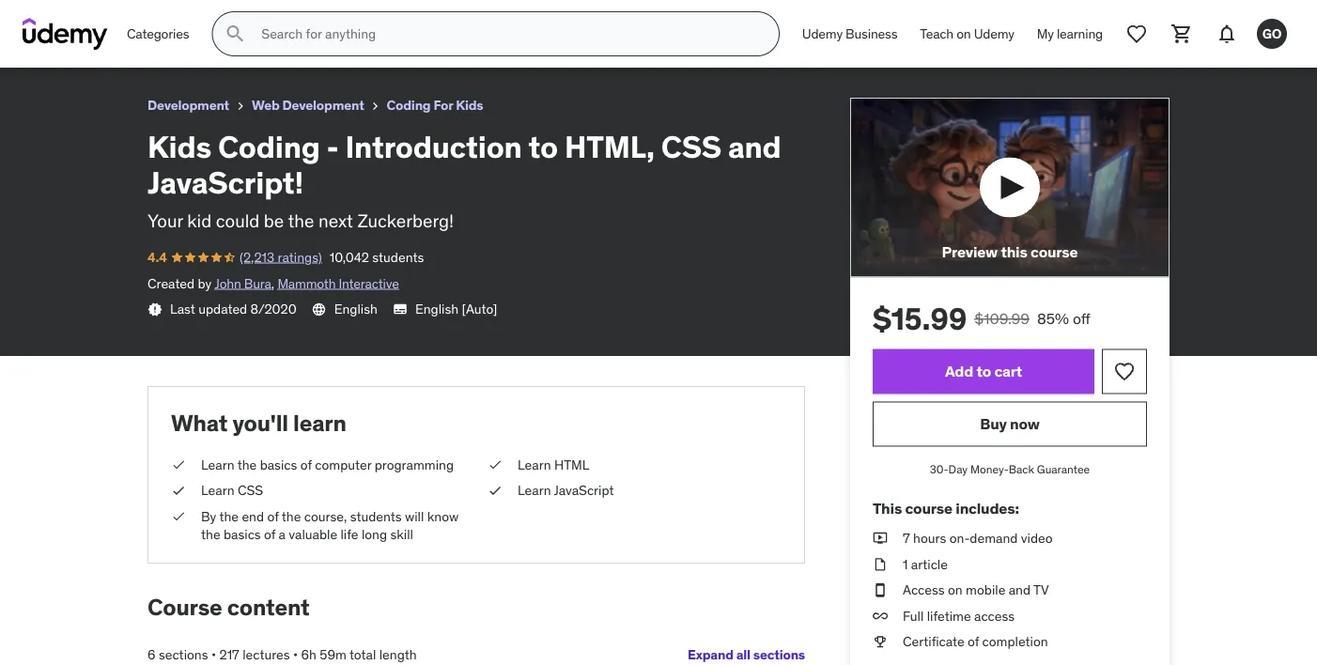 Task type: vqa. For each thing, say whether or not it's contained in the screenshot.
(2,213 ratings) to the top
yes



Task type: describe. For each thing, give the bounding box(es) containing it.
sections inside dropdown button
[[754, 646, 806, 663]]

includes:
[[956, 499, 1020, 518]]

css for kids coding - introduction to html, css and javascript! your kid could be the next zuckerberg!
[[661, 128, 722, 165]]

access
[[975, 608, 1015, 625]]

tv
[[1034, 582, 1050, 599]]

1 udemy from the left
[[803, 25, 843, 42]]

money-
[[971, 462, 1009, 477]]

english for english
[[334, 301, 378, 318]]

your
[[148, 209, 183, 232]]

go
[[1263, 25, 1282, 42]]

on-
[[950, 530, 970, 547]]

end
[[242, 508, 264, 525]]

kids for kids coding - introduction to html, css and javascript! your kid could be the next zuckerberg!
[[148, 128, 212, 165]]

basics inside 'by the end of the course, students will know the basics of a valuable life long skill'
[[224, 526, 261, 543]]

xsmall image for last updated 8/2020
[[148, 302, 163, 317]]

learning
[[1057, 25, 1104, 42]]

to inside button
[[977, 362, 992, 381]]

xsmall image for 7 hours on-demand video
[[873, 529, 888, 548]]

0 vertical spatial basics
[[260, 456, 297, 473]]

all
[[737, 646, 751, 663]]

css for kids coding - introduction to html, css and javascript!
[[275, 8, 306, 27]]

updated
[[199, 301, 247, 318]]

mammoth interactive link
[[278, 275, 399, 292]]

mammoth
[[278, 275, 336, 292]]

the up learn css
[[237, 456, 257, 473]]

introduction for kids coding - introduction to html, css and javascript!
[[115, 8, 205, 27]]

learn html
[[518, 456, 590, 473]]

learn css
[[201, 482, 263, 499]]

total
[[350, 646, 376, 663]]

the right 'by'
[[219, 508, 239, 525]]

xsmall image for learn javascript
[[488, 482, 503, 500]]

content
[[227, 593, 310, 621]]

learn for learn css
[[201, 482, 235, 499]]

expand all sections
[[688, 646, 806, 663]]

created
[[148, 275, 195, 292]]

teach on udemy link
[[909, 11, 1026, 56]]

30-day money-back guarantee
[[930, 462, 1091, 477]]

preview this course
[[942, 243, 1079, 262]]

xsmall image left web
[[233, 99, 248, 114]]

teach
[[921, 25, 954, 42]]

day
[[949, 462, 968, 477]]

xsmall image for full lifetime access
[[873, 607, 888, 626]]

demand
[[970, 530, 1018, 547]]

0 horizontal spatial course
[[906, 499, 953, 518]]

closed captions image
[[393, 302, 408, 317]]

0 vertical spatial 10,042 students
[[146, 33, 241, 50]]

english for english [auto]
[[415, 301, 459, 318]]

certificate of completion
[[903, 634, 1049, 651]]

categories
[[127, 25, 189, 42]]

full lifetime access
[[903, 608, 1015, 625]]

by
[[201, 508, 217, 525]]

this course includes:
[[873, 499, 1020, 518]]

mobile
[[966, 582, 1006, 599]]

valuable
[[289, 526, 338, 543]]

know
[[427, 508, 459, 525]]

introduction for kids coding - introduction to html, css and javascript! your kid could be the next zuckerberg!
[[345, 128, 522, 165]]

bura
[[244, 275, 271, 292]]

buy now
[[981, 414, 1040, 433]]

business
[[846, 25, 898, 42]]

web
[[252, 97, 280, 114]]

learn for learn javascript
[[518, 482, 551, 499]]

video
[[1022, 530, 1053, 547]]

- for kids coding - introduction to html, css and javascript! your kid could be the next zuckerberg!
[[327, 128, 339, 165]]

and for kids coding - introduction to html, css and javascript!
[[309, 8, 336, 27]]

hours
[[914, 530, 947, 547]]

categories button
[[116, 11, 201, 56]]

2 • from the left
[[293, 646, 298, 663]]

skill
[[391, 526, 414, 543]]

7 hours on-demand video
[[903, 530, 1053, 547]]

could
[[216, 209, 260, 232]]

xsmall image for learn the basics of computer programming
[[171, 456, 186, 474]]

learn the basics of computer programming
[[201, 456, 454, 473]]

zuckerberg!
[[358, 209, 454, 232]]

students inside 'by the end of the course, students will know the basics of a valuable life long skill'
[[350, 508, 402, 525]]

expand all sections button
[[688, 636, 806, 666]]

guarantee
[[1038, 462, 1091, 477]]

xsmall image for learn html
[[488, 456, 503, 474]]

the up the a
[[282, 508, 301, 525]]

xsmall image for by the end of the course, students will know the basics of a valuable life long skill
[[171, 508, 186, 526]]

2 horizontal spatial and
[[1009, 582, 1031, 599]]

lifetime
[[928, 608, 972, 625]]

0 horizontal spatial (2,213 ratings)
[[56, 33, 139, 50]]

for
[[434, 97, 453, 114]]

1 vertical spatial 10,042
[[330, 249, 369, 266]]

access
[[903, 582, 945, 599]]

be
[[264, 209, 284, 232]]

lectures
[[243, 646, 290, 663]]

web development
[[252, 97, 364, 114]]

2 development from the left
[[283, 97, 364, 114]]

coding for kids
[[387, 97, 484, 114]]

xsmall image for 1 article
[[873, 555, 888, 574]]

0 vertical spatial ratings)
[[95, 33, 139, 50]]

development link
[[148, 94, 229, 117]]

kids for kids coding - introduction to html, css and javascript!
[[15, 8, 47, 27]]

1 vertical spatial ratings)
[[278, 249, 322, 266]]

2 sections from the left
[[159, 646, 208, 663]]

coding for kids coding - introduction to html, css and javascript! your kid could be the next zuckerberg!
[[218, 128, 320, 165]]

kids coding - introduction to html, css and javascript! your kid could be the next zuckerberg!
[[148, 128, 782, 232]]

1
[[903, 556, 908, 573]]

coding for kids coding - introduction to html, css and javascript!
[[51, 8, 102, 27]]

add to cart button
[[873, 349, 1095, 394]]

1 article
[[903, 556, 948, 573]]

submit search image
[[224, 23, 247, 45]]

notifications image
[[1216, 23, 1239, 45]]

course inside button
[[1031, 243, 1079, 262]]

preview
[[942, 243, 998, 262]]

$15.99 $109.99 85% off
[[873, 300, 1091, 338]]

6
[[148, 646, 156, 663]]

learn for learn the basics of computer programming
[[201, 456, 235, 473]]



Task type: locate. For each thing, give the bounding box(es) containing it.
1 horizontal spatial course
[[1031, 243, 1079, 262]]

development right web
[[283, 97, 364, 114]]

english
[[334, 301, 378, 318], [415, 301, 459, 318]]

1 vertical spatial course
[[906, 499, 953, 518]]

what you'll learn
[[171, 409, 347, 437]]

xsmall image for learn css
[[171, 482, 186, 500]]

$109.99
[[975, 309, 1030, 328]]

html, for kids coding - introduction to html, css and javascript!
[[227, 8, 272, 27]]

the
[[288, 209, 314, 232], [237, 456, 257, 473], [219, 508, 239, 525], [282, 508, 301, 525], [201, 526, 221, 543]]

xsmall image left 7
[[873, 529, 888, 548]]

english [auto]
[[415, 301, 498, 318]]

0 vertical spatial introduction
[[115, 8, 205, 27]]

10,042 students
[[146, 33, 241, 50], [330, 249, 424, 266]]

css inside kids coding - introduction to html, css and javascript! your kid could be the next zuckerberg!
[[661, 128, 722, 165]]

30-
[[930, 462, 949, 477]]

udemy left my
[[974, 25, 1015, 42]]

course content
[[148, 593, 310, 621]]

0 vertical spatial 10,042
[[146, 33, 186, 50]]

xsmall image for certificate of completion
[[873, 633, 888, 652]]

- for kids coding - introduction to html, css and javascript!
[[106, 8, 112, 27]]

1 horizontal spatial html,
[[565, 128, 655, 165]]

0 horizontal spatial •
[[211, 646, 216, 663]]

last
[[170, 301, 195, 318]]

•
[[211, 646, 216, 663], [293, 646, 298, 663]]

wishlist image
[[1126, 23, 1149, 45]]

javascript! for kids coding - introduction to html, css and javascript! your kid could be the next zuckerberg!
[[148, 164, 304, 201]]

0 horizontal spatial css
[[238, 482, 263, 499]]

article
[[912, 556, 948, 573]]

0 horizontal spatial kids
[[15, 8, 47, 27]]

john
[[215, 275, 241, 292]]

,
[[271, 275, 274, 292]]

6h 59m
[[301, 646, 347, 663]]

introduction
[[115, 8, 205, 27], [345, 128, 522, 165]]

students up long
[[350, 508, 402, 525]]

1 vertical spatial on
[[948, 582, 963, 599]]

learn
[[293, 409, 347, 437]]

course up the hours
[[906, 499, 953, 518]]

add to cart
[[946, 362, 1023, 381]]

xsmall image left coding for kids link
[[368, 99, 383, 114]]

html, for kids coding - introduction to html, css and javascript! your kid could be the next zuckerberg!
[[565, 128, 655, 165]]

expand
[[688, 646, 734, 663]]

10,042 down the kids coding - introduction to html, css and javascript!
[[146, 33, 186, 50]]

development
[[148, 97, 229, 114], [283, 97, 364, 114]]

on for access
[[948, 582, 963, 599]]

1 vertical spatial coding
[[387, 97, 431, 114]]

2 horizontal spatial coding
[[387, 97, 431, 114]]

the right be
[[288, 209, 314, 232]]

length
[[379, 646, 417, 663]]

2 horizontal spatial to
[[977, 362, 992, 381]]

learn up 'by'
[[201, 482, 235, 499]]

introduction inside kids coding - introduction to html, css and javascript! your kid could be the next zuckerberg!
[[345, 128, 522, 165]]

1 sections from the left
[[754, 646, 806, 663]]

10,042 students up interactive
[[330, 249, 424, 266]]

basics down you'll at the left bottom of the page
[[260, 456, 297, 473]]

xsmall image left last
[[148, 302, 163, 317]]

• left 217
[[211, 646, 216, 663]]

xsmall image down what
[[171, 456, 186, 474]]

students down "zuckerberg!"
[[373, 249, 424, 266]]

coding left for
[[387, 97, 431, 114]]

now
[[1011, 414, 1040, 433]]

kids
[[15, 8, 47, 27], [456, 97, 484, 114], [148, 128, 212, 165]]

computer
[[315, 456, 372, 473]]

1 horizontal spatial and
[[728, 128, 782, 165]]

and inside kids coding - introduction to html, css and javascript! your kid could be the next zuckerberg!
[[728, 128, 782, 165]]

introduction left submit search image
[[115, 8, 205, 27]]

coding left categories
[[51, 8, 102, 27]]

0 vertical spatial css
[[275, 8, 306, 27]]

udemy image
[[23, 18, 108, 50]]

basics down end
[[224, 526, 261, 543]]

2 vertical spatial css
[[238, 482, 263, 499]]

1 horizontal spatial javascript!
[[339, 8, 418, 27]]

1 vertical spatial -
[[327, 128, 339, 165]]

0 vertical spatial students
[[189, 33, 241, 50]]

go link
[[1250, 11, 1295, 56]]

0 horizontal spatial english
[[334, 301, 378, 318]]

learn for learn html
[[518, 456, 551, 473]]

my learning link
[[1026, 11, 1115, 56]]

html, inside kids coding - introduction to html, css and javascript! your kid could be the next zuckerberg!
[[565, 128, 655, 165]]

wishlist image
[[1114, 360, 1136, 383]]

1 horizontal spatial sections
[[754, 646, 806, 663]]

1 horizontal spatial ratings)
[[278, 249, 322, 266]]

1 • from the left
[[211, 646, 216, 663]]

- down the web development link
[[327, 128, 339, 165]]

xsmall image left 'learn javascript' on the bottom left of the page
[[488, 482, 503, 500]]

udemy left business
[[803, 25, 843, 42]]

$15.99
[[873, 300, 967, 338]]

udemy business
[[803, 25, 898, 42]]

course right this
[[1031, 243, 1079, 262]]

javascript! inside kids coding - introduction to html, css and javascript! your kid could be the next zuckerberg!
[[148, 164, 304, 201]]

xsmall image for access on mobile and tv
[[873, 581, 888, 600]]

2 vertical spatial students
[[350, 508, 402, 525]]

1 vertical spatial to
[[529, 128, 558, 165]]

udemy
[[803, 25, 843, 42], [974, 25, 1015, 42]]

10,042 students down the kids coding - introduction to html, css and javascript!
[[146, 33, 241, 50]]

by
[[198, 275, 212, 292]]

course language image
[[312, 302, 327, 317]]

1 horizontal spatial (2,213
[[240, 249, 275, 266]]

0 horizontal spatial development
[[148, 97, 229, 114]]

english right closed captions "icon"
[[415, 301, 459, 318]]

on up full lifetime access
[[948, 582, 963, 599]]

of down full lifetime access
[[968, 634, 980, 651]]

english down interactive
[[334, 301, 378, 318]]

certificate
[[903, 634, 965, 651]]

2 vertical spatial to
[[977, 362, 992, 381]]

coding inside kids coding - introduction to html, css and javascript! your kid could be the next zuckerberg!
[[218, 128, 320, 165]]

1 vertical spatial javascript!
[[148, 164, 304, 201]]

students down the kids coding - introduction to html, css and javascript!
[[189, 33, 241, 50]]

1 vertical spatial (2,213 ratings)
[[240, 249, 322, 266]]

0 vertical spatial kids
[[15, 8, 47, 27]]

1 horizontal spatial kids
[[148, 128, 212, 165]]

john bura link
[[215, 275, 271, 292]]

html
[[555, 456, 590, 473]]

learn
[[201, 456, 235, 473], [518, 456, 551, 473], [201, 482, 235, 499], [518, 482, 551, 499]]

completion
[[983, 634, 1049, 651]]

10,042
[[146, 33, 186, 50], [330, 249, 369, 266]]

1 vertical spatial kids
[[456, 97, 484, 114]]

xsmall image left 1
[[873, 555, 888, 574]]

my
[[1038, 25, 1054, 42]]

xsmall image left "certificate"
[[873, 633, 888, 652]]

2 english from the left
[[415, 301, 459, 318]]

kids inside kids coding - introduction to html, css and javascript! your kid could be the next zuckerberg!
[[148, 128, 212, 165]]

on right teach
[[957, 25, 972, 42]]

• left 6h 59m
[[293, 646, 298, 663]]

(2,213 left categories 'dropdown button'
[[56, 33, 91, 50]]

buy
[[981, 414, 1007, 433]]

add
[[946, 362, 974, 381]]

0 vertical spatial to
[[208, 8, 223, 27]]

10,042 up mammoth interactive link
[[330, 249, 369, 266]]

0 horizontal spatial 10,042
[[146, 33, 186, 50]]

1 horizontal spatial 10,042
[[330, 249, 369, 266]]

my learning
[[1038, 25, 1104, 42]]

udemy business link
[[791, 11, 909, 56]]

to for kids coding - introduction to html, css and javascript! your kid could be the next zuckerberg!
[[529, 128, 558, 165]]

0 horizontal spatial to
[[208, 8, 223, 27]]

1 english from the left
[[334, 301, 378, 318]]

the down 'by'
[[201, 526, 221, 543]]

2 udemy from the left
[[974, 25, 1015, 42]]

xsmall image left access
[[873, 581, 888, 600]]

0 horizontal spatial javascript!
[[148, 164, 304, 201]]

coding
[[51, 8, 102, 27], [387, 97, 431, 114], [218, 128, 320, 165]]

buy now button
[[873, 402, 1148, 447]]

this
[[1001, 243, 1028, 262]]

to for kids coding - introduction to html, css and javascript!
[[208, 8, 223, 27]]

coding for kids link
[[387, 94, 484, 117]]

1 development from the left
[[148, 97, 229, 114]]

javascript!
[[339, 8, 418, 27], [148, 164, 304, 201]]

2 vertical spatial coding
[[218, 128, 320, 165]]

on inside "teach on udemy" link
[[957, 25, 972, 42]]

preview this course button
[[851, 98, 1170, 278]]

0 horizontal spatial and
[[309, 8, 336, 27]]

0 vertical spatial and
[[309, 8, 336, 27]]

1 vertical spatial students
[[373, 249, 424, 266]]

2 horizontal spatial css
[[661, 128, 722, 165]]

learn up learn css
[[201, 456, 235, 473]]

217
[[219, 646, 240, 663]]

javascript! for kids coding - introduction to html, css and javascript!
[[339, 8, 418, 27]]

0 vertical spatial (2,213 ratings)
[[56, 33, 139, 50]]

1 vertical spatial basics
[[224, 526, 261, 543]]

the inside kids coding - introduction to html, css and javascript! your kid could be the next zuckerberg!
[[288, 209, 314, 232]]

back
[[1009, 462, 1035, 477]]

to inside kids coding - introduction to html, css and javascript! your kid could be the next zuckerberg!
[[529, 128, 558, 165]]

xsmall image
[[233, 99, 248, 114], [368, 99, 383, 114], [148, 302, 163, 317], [171, 456, 186, 474], [171, 482, 186, 500], [171, 508, 186, 526], [873, 555, 888, 574]]

0 vertical spatial javascript!
[[339, 8, 418, 27]]

1 vertical spatial 4.4
[[148, 249, 167, 266]]

0 vertical spatial -
[[106, 8, 112, 27]]

of left the a
[[264, 526, 276, 543]]

1 horizontal spatial (2,213 ratings)
[[240, 249, 322, 266]]

0 horizontal spatial introduction
[[115, 8, 205, 27]]

(2,213 up bura on the left top of the page
[[240, 249, 275, 266]]

css
[[275, 8, 306, 27], [661, 128, 722, 165], [238, 482, 263, 499]]

[auto]
[[462, 301, 498, 318]]

1 vertical spatial (2,213
[[240, 249, 275, 266]]

-
[[106, 8, 112, 27], [327, 128, 339, 165]]

1 vertical spatial css
[[661, 128, 722, 165]]

sections right all
[[754, 646, 806, 663]]

0 vertical spatial course
[[1031, 243, 1079, 262]]

0 vertical spatial on
[[957, 25, 972, 42]]

introduction down coding for kids link
[[345, 128, 522, 165]]

85%
[[1038, 309, 1070, 328]]

sections
[[754, 646, 806, 663], [159, 646, 208, 663]]

cart
[[995, 362, 1023, 381]]

will
[[405, 508, 424, 525]]

- inside kids coding - introduction to html, css and javascript! your kid could be the next zuckerberg!
[[327, 128, 339, 165]]

1 horizontal spatial 10,042 students
[[330, 249, 424, 266]]

coding down web
[[218, 128, 320, 165]]

Search for anything text field
[[258, 18, 757, 50]]

learn left html
[[518, 456, 551, 473]]

off
[[1073, 309, 1091, 328]]

1 horizontal spatial •
[[293, 646, 298, 663]]

0 vertical spatial coding
[[51, 8, 102, 27]]

0 horizontal spatial udemy
[[803, 25, 843, 42]]

learn javascript
[[518, 482, 614, 499]]

a
[[279, 526, 286, 543]]

0 horizontal spatial sections
[[159, 646, 208, 663]]

1 horizontal spatial to
[[529, 128, 558, 165]]

xsmall image left 'by'
[[171, 508, 186, 526]]

learn down learn html
[[518, 482, 551, 499]]

xsmall image left learn html
[[488, 456, 503, 474]]

1 horizontal spatial 4.4
[[148, 249, 167, 266]]

shopping cart with 0 items image
[[1171, 23, 1194, 45]]

of left computer
[[301, 456, 312, 473]]

web development link
[[252, 94, 364, 117]]

0 horizontal spatial 10,042 students
[[146, 33, 241, 50]]

0 horizontal spatial (2,213
[[56, 33, 91, 50]]

xsmall image
[[488, 456, 503, 474], [488, 482, 503, 500], [873, 529, 888, 548], [873, 581, 888, 600], [873, 607, 888, 626], [873, 633, 888, 652]]

2 horizontal spatial kids
[[456, 97, 484, 114]]

this
[[873, 499, 902, 518]]

7
[[903, 530, 911, 547]]

xsmall image left the full
[[873, 607, 888, 626]]

created by john bura , mammoth interactive
[[148, 275, 399, 292]]

on for teach
[[957, 25, 972, 42]]

1 horizontal spatial development
[[283, 97, 364, 114]]

0 horizontal spatial 4.4
[[15, 33, 34, 50]]

1 horizontal spatial udemy
[[974, 25, 1015, 42]]

1 vertical spatial and
[[728, 128, 782, 165]]

sections right 6
[[159, 646, 208, 663]]

development left web
[[148, 97, 229, 114]]

you'll
[[233, 409, 289, 437]]

course
[[148, 593, 222, 621]]

0 vertical spatial (2,213
[[56, 33, 91, 50]]

0 horizontal spatial html,
[[227, 8, 272, 27]]

1 horizontal spatial css
[[275, 8, 306, 27]]

0 horizontal spatial -
[[106, 8, 112, 27]]

1 vertical spatial introduction
[[345, 128, 522, 165]]

1 horizontal spatial english
[[415, 301, 459, 318]]

kids inside coding for kids link
[[456, 97, 484, 114]]

1 horizontal spatial introduction
[[345, 128, 522, 165]]

and for kids coding - introduction to html, css and javascript! your kid could be the next zuckerberg!
[[728, 128, 782, 165]]

0 vertical spatial 4.4
[[15, 33, 34, 50]]

life
[[341, 526, 359, 543]]

- left categories
[[106, 8, 112, 27]]

last updated 8/2020
[[170, 301, 297, 318]]

(2,213
[[56, 33, 91, 50], [240, 249, 275, 266]]

of right end
[[267, 508, 279, 525]]

ratings)
[[95, 33, 139, 50], [278, 249, 322, 266]]

1 vertical spatial html,
[[565, 128, 655, 165]]

0 horizontal spatial ratings)
[[95, 33, 139, 50]]

0 horizontal spatial coding
[[51, 8, 102, 27]]

1 vertical spatial 10,042 students
[[330, 249, 424, 266]]

what
[[171, 409, 228, 437]]

programming
[[375, 456, 454, 473]]

0 vertical spatial html,
[[227, 8, 272, 27]]

2 vertical spatial kids
[[148, 128, 212, 165]]

xsmall image left learn css
[[171, 482, 186, 500]]

kids coding - introduction to html, css and javascript!
[[15, 8, 418, 27]]

1 horizontal spatial coding
[[218, 128, 320, 165]]

2 vertical spatial and
[[1009, 582, 1031, 599]]

1 horizontal spatial -
[[327, 128, 339, 165]]

by the end of the course, students will know the basics of a valuable life long skill
[[201, 508, 459, 543]]

teach on udemy
[[921, 25, 1015, 42]]



